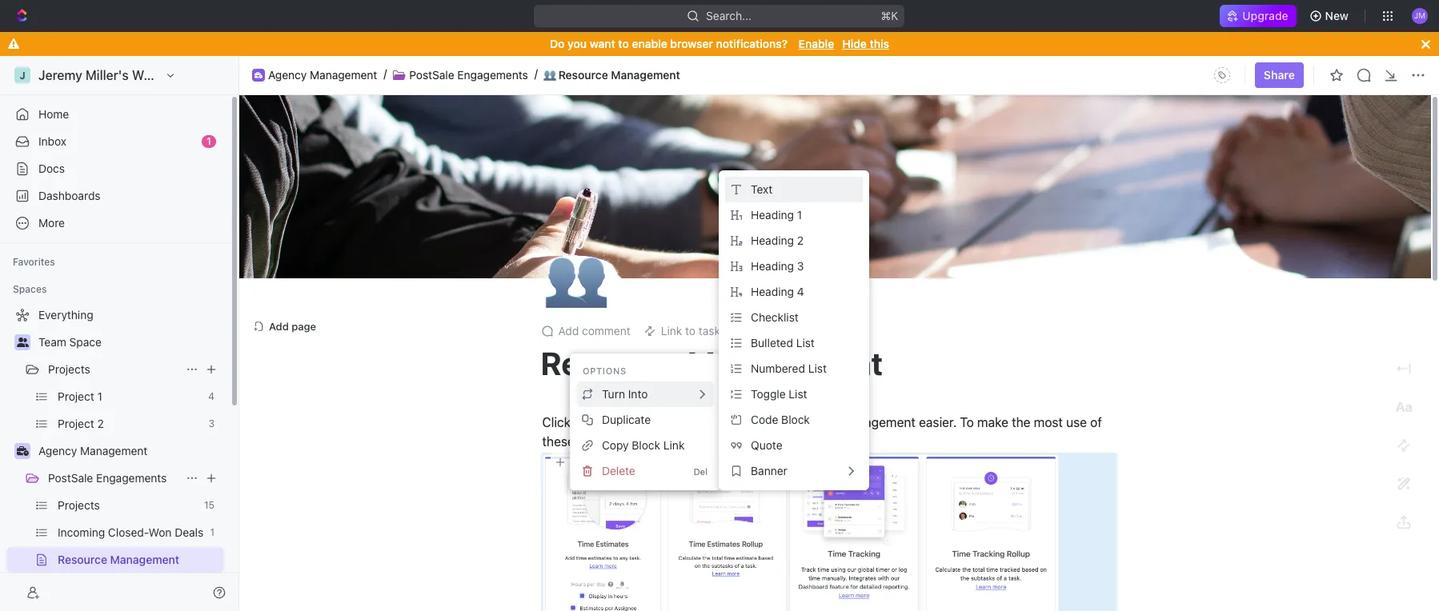 Task type: locate. For each thing, give the bounding box(es) containing it.
heading up heading 2 in the top right of the page
[[751, 208, 794, 222]]

code block button
[[726, 408, 863, 433]]

delete
[[602, 464, 636, 478]]

make up should
[[751, 416, 783, 430]]

1 inside heading 1 button
[[797, 208, 803, 222]]

1 inside sidebar navigation
[[207, 135, 211, 147]]

0 horizontal spatial postsale engagements
[[48, 472, 167, 485]]

of
[[1091, 416, 1103, 430]]

2 vertical spatial list
[[789, 388, 808, 401]]

agency management
[[268, 68, 377, 81], [38, 444, 148, 458]]

favorites button
[[6, 253, 61, 272]]

1
[[207, 135, 211, 147], [797, 208, 803, 222]]

1 vertical spatial resource
[[541, 345, 681, 382]]

1 horizontal spatial make
[[978, 416, 1009, 430]]

0 vertical spatial agency
[[268, 68, 307, 81]]

0 vertical spatial agency management
[[268, 68, 377, 81]]

use
[[1067, 416, 1088, 430]]

add for add page
[[269, 320, 289, 333]]

0 horizontal spatial agency management link
[[38, 439, 221, 465]]

block up be
[[782, 413, 810, 427]]

1 vertical spatial block
[[632, 439, 661, 452]]

👥 resource management
[[544, 68, 681, 81]]

notifications?
[[717, 37, 788, 50]]

hide
[[843, 37, 867, 50]]

0 horizontal spatial make
[[751, 416, 783, 430]]

list down bulleted list 'button'
[[809, 362, 827, 376]]

agency for the left business time image
[[38, 444, 77, 458]]

text button
[[726, 177, 863, 203]]

resource
[[786, 416, 837, 430]]

0 horizontal spatial add
[[269, 320, 289, 333]]

add
[[269, 320, 289, 333], [559, 325, 579, 338]]

1 horizontal spatial agency management
[[268, 68, 377, 81]]

1 vertical spatial 1
[[797, 208, 803, 222]]

add for add comment
[[559, 325, 579, 338]]

toggle list button
[[726, 382, 863, 408]]

agency management link
[[268, 68, 377, 82], [38, 439, 221, 465]]

heading inside heading 2 button
[[751, 234, 794, 247]]

heading
[[751, 208, 794, 222], [751, 234, 794, 247], [751, 259, 794, 273], [751, 285, 794, 299]]

block down duplicate button
[[632, 439, 661, 452]]

postsale inside sidebar navigation
[[48, 472, 93, 485]]

0 horizontal spatial agency
[[38, 444, 77, 458]]

tree
[[6, 303, 224, 612]]

heading inside heading 3 button
[[751, 259, 794, 273]]

do
[[550, 37, 565, 50]]

agency for the topmost business time image
[[268, 68, 307, 81]]

0 horizontal spatial postsale engagements link
[[48, 466, 179, 492]]

bulleted
[[751, 336, 794, 350]]

agency management link for the topmost business time image
[[268, 68, 377, 82]]

the left most
[[1012, 416, 1031, 430]]

0 vertical spatial list
[[797, 336, 815, 350]]

agency management link for the left business time image
[[38, 439, 221, 465]]

upgrade link
[[1221, 5, 1297, 27]]

1 vertical spatial postsale engagements link
[[48, 466, 179, 492]]

be
[[799, 435, 814, 449]]

0 vertical spatial the
[[1012, 416, 1031, 430]]

3 heading from the top
[[751, 259, 794, 273]]

0 vertical spatial business time image
[[255, 72, 263, 78]]

should
[[757, 435, 796, 449]]

1 vertical spatial postsale
[[48, 472, 93, 485]]

spaces
[[13, 284, 47, 296]]

agency management for the topmost business time image
[[268, 68, 377, 81]]

make
[[751, 416, 783, 430], [978, 416, 1009, 430]]

2 make from the left
[[978, 416, 1009, 430]]

code block
[[751, 413, 810, 427]]

you
[[568, 37, 587, 50]]

0 horizontal spatial block
[[632, 439, 661, 452]]

views
[[689, 416, 722, 430]]

resource down you
[[559, 68, 608, 81]]

block for copy
[[632, 439, 661, 452]]

0 horizontal spatial postsale
[[48, 472, 93, 485]]

postsale engagements link
[[410, 68, 528, 82], [48, 466, 179, 492]]

code
[[751, 413, 779, 427]]

list down the numbered list button
[[789, 388, 808, 401]]

into
[[629, 388, 648, 401]]

1 vertical spatial postsale engagements
[[48, 472, 167, 485]]

0 vertical spatial postsale
[[410, 68, 455, 81]]

1 horizontal spatial the
[[1012, 416, 1031, 430]]

heading for heading 1
[[751, 208, 794, 222]]

1 horizontal spatial block
[[782, 413, 810, 427]]

1 vertical spatial engagements
[[96, 472, 167, 485]]

4 heading from the top
[[751, 285, 794, 299]]

1 horizontal spatial engagements
[[458, 68, 528, 81]]

tree containing team space
[[6, 303, 224, 612]]

1 horizontal spatial postsale engagements
[[410, 68, 528, 81]]

0 horizontal spatial business time image
[[16, 447, 28, 456]]

1 vertical spatial agency
[[38, 444, 77, 458]]

0 horizontal spatial engagements
[[96, 472, 167, 485]]

1 horizontal spatial agency
[[268, 68, 307, 81]]

1 vertical spatial business time image
[[16, 447, 28, 456]]

these
[[543, 435, 575, 449]]

1 vertical spatial list
[[809, 362, 827, 376]]

want
[[590, 37, 616, 50]]

the down provides on the left of page
[[618, 435, 637, 449]]

agency inside sidebar navigation
[[38, 444, 77, 458]]

resource up turn
[[541, 345, 681, 382]]

0 vertical spatial agency management link
[[268, 68, 377, 82]]

1 make from the left
[[751, 416, 783, 430]]

1 horizontal spatial business time image
[[255, 72, 263, 78]]

0 horizontal spatial 1
[[207, 135, 211, 147]]

enabled:
[[817, 435, 867, 449]]

turn into button
[[577, 382, 714, 408]]

0 vertical spatial postsale engagements link
[[410, 68, 528, 82]]

postsale engagements inside sidebar navigation
[[48, 472, 167, 485]]

heading inside heading 4 button
[[751, 285, 794, 299]]

space
[[69, 336, 102, 349]]

heading up checklist
[[751, 285, 794, 299]]

engagements inside sidebar navigation
[[96, 472, 167, 485]]

agency management link inside sidebar navigation
[[38, 439, 221, 465]]

1 horizontal spatial postsale engagements link
[[410, 68, 528, 82]]

heading for heading 2
[[751, 234, 794, 247]]

2 heading from the top
[[751, 234, 794, 247]]

heading inside heading 1 button
[[751, 208, 794, 222]]

1 vertical spatial agency management
[[38, 444, 148, 458]]

1 horizontal spatial postsale
[[410, 68, 455, 81]]

tree inside sidebar navigation
[[6, 303, 224, 612]]

business time image
[[255, 72, 263, 78], [16, 447, 28, 456]]

banner
[[751, 464, 788, 478]]

engagements for postsale engagements link to the bottom
[[96, 472, 167, 485]]

resource
[[559, 68, 608, 81], [541, 345, 681, 382]]

heading 4
[[751, 285, 805, 299]]

clickup provides several views that make resource management easier. to make the most use of these views, the following
[[543, 416, 1106, 449]]

clickapps link
[[695, 435, 754, 449]]

toggle
[[751, 388, 786, 401]]

the
[[1012, 416, 1031, 430], [618, 435, 637, 449]]

user group image
[[16, 338, 28, 348]]

list inside 'button'
[[797, 336, 815, 350]]

list
[[797, 336, 815, 350], [809, 362, 827, 376], [789, 388, 808, 401]]

management
[[310, 68, 377, 81], [611, 68, 681, 81], [688, 345, 884, 382], [80, 444, 148, 458]]

4
[[797, 285, 805, 299]]

team
[[38, 336, 66, 349]]

1 horizontal spatial 1
[[797, 208, 803, 222]]

0 vertical spatial block
[[782, 413, 810, 427]]

copy block link
[[602, 439, 685, 452]]

postsale
[[410, 68, 455, 81], [48, 472, 93, 485]]

0 vertical spatial postsale engagements
[[410, 68, 528, 81]]

0 horizontal spatial the
[[618, 435, 637, 449]]

add page
[[269, 320, 316, 333]]

0 vertical spatial resource
[[559, 68, 608, 81]]

agency management for the left business time image
[[38, 444, 148, 458]]

block
[[782, 413, 810, 427], [632, 439, 661, 452]]

heading for heading 3
[[751, 259, 794, 273]]

1 vertical spatial agency management link
[[38, 439, 221, 465]]

enable
[[632, 37, 668, 50]]

agency management inside sidebar navigation
[[38, 444, 148, 458]]

heading down heading 1
[[751, 234, 794, 247]]

add left page
[[269, 320, 289, 333]]

0 vertical spatial engagements
[[458, 68, 528, 81]]

docs link
[[6, 156, 224, 182]]

make right to at right bottom
[[978, 416, 1009, 430]]

engagements
[[458, 68, 528, 81], [96, 472, 167, 485]]

0 horizontal spatial agency management
[[38, 444, 148, 458]]

1 horizontal spatial add
[[559, 325, 579, 338]]

add left 'comment'
[[559, 325, 579, 338]]

most
[[1035, 416, 1064, 430]]

bulleted list
[[751, 336, 815, 350]]

sidebar navigation
[[0, 56, 239, 612]]

list down checklist button
[[797, 336, 815, 350]]

postsale engagements
[[410, 68, 528, 81], [48, 472, 167, 485]]

easier.
[[920, 416, 957, 430]]

👥
[[544, 68, 556, 81]]

heading down heading 2 in the top right of the page
[[751, 259, 794, 273]]

1 heading from the top
[[751, 208, 794, 222]]

1 horizontal spatial agency management link
[[268, 68, 377, 82]]

0 vertical spatial 1
[[207, 135, 211, 147]]



Task type: vqa. For each thing, say whether or not it's contained in the screenshot.
the bottom &
no



Task type: describe. For each thing, give the bounding box(es) containing it.
checklist
[[751, 311, 799, 324]]

browser
[[671, 37, 714, 50]]

following
[[640, 435, 692, 449]]

projects
[[48, 363, 90, 376]]

bulleted list button
[[726, 331, 863, 356]]

home
[[38, 107, 69, 121]]

heading 3
[[751, 259, 804, 273]]

duplicate
[[602, 413, 651, 427]]

list for toggle list
[[789, 388, 808, 401]]

heading 1 button
[[726, 203, 863, 228]]

3
[[797, 259, 804, 273]]

enable
[[799, 37, 835, 50]]

clickapps should be enabled:
[[695, 435, 867, 449]]

quote button
[[726, 433, 863, 459]]

to
[[619, 37, 629, 50]]

resource management
[[541, 345, 884, 382]]

list for bulleted list
[[797, 336, 815, 350]]

copy
[[602, 439, 629, 452]]

clickup
[[543, 416, 588, 430]]

toggle list
[[751, 388, 808, 401]]

text
[[751, 183, 773, 196]]

dashboards
[[38, 189, 101, 203]]

heading 1
[[751, 208, 803, 222]]

turn
[[602, 388, 626, 401]]

docs
[[38, 162, 65, 175]]

new
[[1326, 9, 1349, 22]]

inbox
[[38, 135, 67, 148]]

to
[[961, 416, 975, 430]]

team space
[[38, 336, 102, 349]]

heading for heading 4
[[751, 285, 794, 299]]

team space link
[[38, 330, 221, 356]]

favorites
[[13, 256, 55, 268]]

block for code
[[782, 413, 810, 427]]

do you want to enable browser notifications? enable hide this
[[550, 37, 890, 50]]

banner button
[[726, 459, 863, 485]]

comment
[[582, 325, 631, 338]]

1 vertical spatial the
[[618, 435, 637, 449]]

heading 3 button
[[726, 254, 863, 280]]

quote
[[751, 439, 783, 452]]

options
[[583, 366, 627, 376]]

provides
[[591, 416, 641, 430]]

duplicate button
[[577, 408, 714, 433]]

several
[[644, 416, 686, 430]]

heading 2
[[751, 234, 804, 247]]

copy block link button
[[577, 433, 714, 459]]

projects link
[[48, 357, 179, 383]]

postsale for right postsale engagements link
[[410, 68, 455, 81]]

dashboards link
[[6, 183, 224, 209]]

search...
[[707, 9, 752, 22]]

upgrade
[[1243, 9, 1289, 22]]

add comment
[[559, 325, 631, 338]]

engagements for right postsale engagements link
[[458, 68, 528, 81]]

home link
[[6, 102, 224, 127]]

2
[[797, 234, 804, 247]]

numbered
[[751, 362, 806, 376]]

checklist button
[[726, 305, 863, 331]]

numbered list button
[[726, 356, 863, 382]]

that
[[725, 416, 748, 430]]

page
[[292, 320, 316, 333]]

share
[[1265, 68, 1296, 82]]

this
[[870, 37, 890, 50]]

heading 2 button
[[726, 228, 863, 254]]

views,
[[578, 435, 614, 449]]

⌘k
[[882, 9, 899, 22]]

list for numbered list
[[809, 362, 827, 376]]

heading 4 button
[[726, 280, 863, 305]]

clickapps
[[695, 435, 754, 449]]

management inside sidebar navigation
[[80, 444, 148, 458]]

new button
[[1304, 3, 1359, 29]]

postsale for postsale engagements link to the bottom
[[48, 472, 93, 485]]

turn into
[[602, 388, 648, 401]]

numbered list
[[751, 362, 827, 376]]



